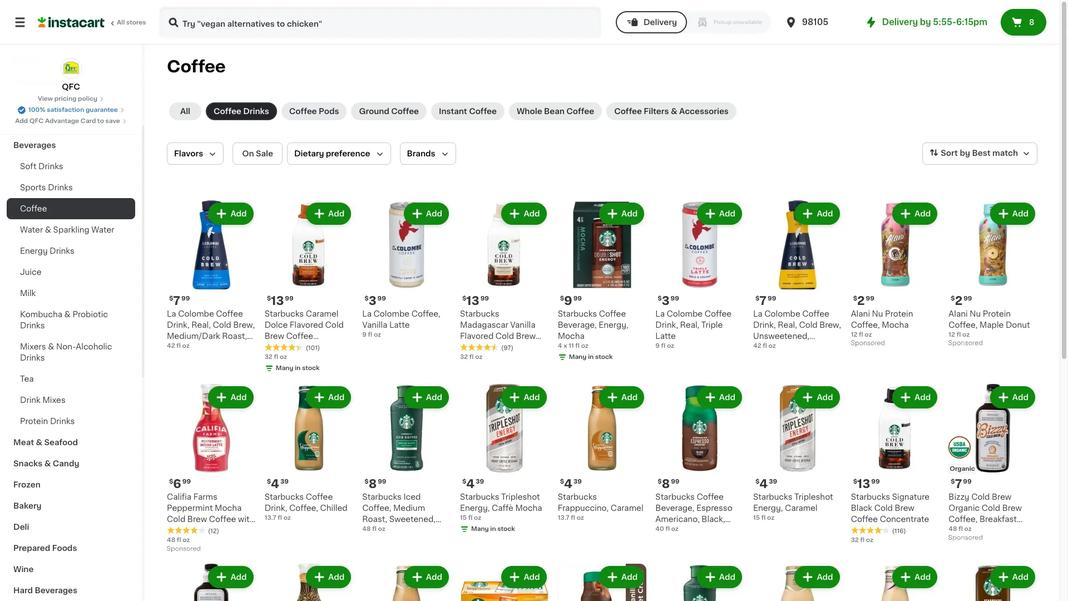 Task type: vqa. For each thing, say whether or not it's contained in the screenshot.
4 inside Starbucks Coffee Beverage, Energy, Mocha 4 x 11 fl oz
yes



Task type: describe. For each thing, give the bounding box(es) containing it.
seafood
[[44, 439, 78, 446]]

$ 8 99 for starbucks iced coffee, medium roast, sweetened, black
[[365, 478, 387, 490]]

coffee, inside starbucks iced coffee, medium roast, sweetened, black
[[363, 505, 392, 512]]

2 for alani nu protein coffee, maple donut
[[956, 295, 963, 307]]

4 inside starbucks coffee beverage, energy, mocha 4 x 11 fl oz
[[558, 343, 562, 349]]

coffee inside "starbucks signature black cold brew coffee concentrate"
[[851, 516, 878, 523]]

fl inside alani nu protein coffee, mocha 12 fl oz
[[859, 332, 864, 338]]

39 for starbucks coffee drink, coffee, chilled
[[281, 479, 289, 485]]

stock for 4
[[498, 526, 515, 532]]

thanksgiving
[[13, 78, 67, 86]]

9 inside la colombe coffee, vanilla latte 9 fl oz
[[363, 332, 367, 338]]

42 for la colombe coffee drink, real, cold brew, medium/dark roast, unsweetened
[[167, 343, 175, 349]]

roast, inside starbucks iced coffee, medium roast, sweetened, black
[[363, 516, 388, 523]]

12 inside alani nu protein coffee, mocha 12 fl oz
[[851, 332, 858, 338]]

roast, inside the la colombe coffee drink, real, cold brew, medium/dark roast, unsweetened
[[222, 332, 247, 340]]

6:15pm
[[957, 18, 988, 26]]

stock for 9
[[596, 354, 613, 360]]

$ for la colombe coffee, vanilla latte
[[365, 295, 369, 302]]

fl inside starbucks tripleshot energy, caffè mocha 15 fl oz
[[469, 515, 473, 521]]

3 for la colombe coffee, vanilla latte
[[369, 295, 377, 307]]

8 for starbucks iced coffee, medium roast, sweetened, black
[[369, 478, 377, 490]]

$ 13 99 for starbucks caramel dolce flavored cold brew coffee concentrate
[[267, 295, 294, 307]]

starbucks for starbucks signature black cold brew coffee concentrate
[[851, 493, 891, 501]]

48 fl oz for 7
[[949, 526, 972, 532]]

mixes
[[43, 396, 66, 404]]

hard
[[13, 587, 33, 594]]

advantage
[[45, 118, 79, 124]]

colombe for la colombe coffee, vanilla latte 9 fl oz
[[374, 310, 410, 318]]

accessories
[[680, 107, 729, 115]]

15 inside starbucks tripleshot energy, caramel 15 fl oz
[[754, 515, 760, 521]]

2 for alani nu protein coffee, mocha
[[858, 295, 865, 307]]

dairy & eggs link
[[7, 114, 135, 135]]

$ for starbucks caramel dolce flavored cold brew coffee concentrate
[[267, 295, 271, 302]]

drinks inside kombucha & probiotic drinks
[[20, 322, 45, 330]]

energy, for 15
[[754, 505, 783, 512]]

99 for alani nu protein coffee, maple donut
[[964, 295, 973, 302]]

13 for starbucks madagascar vanilla flavored cold brew coffee concentrate
[[467, 295, 480, 307]]

whole
[[517, 107, 543, 115]]

tea
[[20, 375, 34, 383]]

frozen link
[[7, 474, 135, 495]]

coffee inside starbucks madagascar vanilla flavored cold brew coffee concentrate
[[460, 343, 487, 351]]

concentrate inside "starbucks signature black cold brew coffee concentrate"
[[880, 516, 930, 523]]

stores
[[126, 19, 146, 26]]

$ for starbucks tripleshot energy, caffè mocha
[[463, 479, 467, 485]]

la for la colombe coffee drink, real, cold brew, medium/dark roast, unsweetened
[[167, 310, 176, 318]]

0 horizontal spatial protein
[[20, 417, 48, 425]]

latte inside la colombe coffee, vanilla latte 9 fl oz
[[390, 321, 410, 329]]

snacks & candy
[[13, 460, 79, 468]]

0 vertical spatial beverages
[[13, 141, 56, 149]]

recipes link
[[7, 50, 135, 71]]

$ for starbucks tripleshot energy, caramel
[[756, 479, 760, 485]]

organic inside bizzy cold brew organic cold brew coffee, breakfast blend, unsweetened
[[949, 505, 980, 512]]

beverage, for mocha
[[558, 321, 597, 329]]

protein for mocha
[[886, 310, 914, 318]]

98105
[[803, 18, 829, 26]]

madagascar
[[460, 321, 509, 329]]

100% satisfaction guarantee button
[[17, 104, 125, 115]]

Search field
[[160, 8, 601, 37]]

meat
[[13, 439, 34, 446]]

32 fl oz for starbucks caramel dolce flavored cold brew coffee concentrate
[[265, 354, 287, 360]]

sort
[[941, 149, 959, 157]]

sports drinks
[[20, 184, 73, 191]]

13.7 inside the starbucks coffee drink, coffee, chilled 13.7 fl oz
[[265, 515, 276, 521]]

brew for bizzy cold brew organic cold brew coffee, breakfast blend, unsweetened
[[1003, 505, 1023, 512]]

sports
[[20, 184, 46, 191]]

delivery by 5:55-6:15pm
[[883, 18, 988, 26]]

7 for bizzy cold brew organic cold brew coffee, breakfast blend, unsweetened
[[956, 478, 963, 490]]

oz inside the starbucks coffee drink, coffee, chilled 13.7 fl oz
[[284, 515, 291, 521]]

oz inside starbucks coffee beverage, energy, mocha 4 x 11 fl oz
[[581, 343, 589, 349]]

coffee, inside alani nu protein coffee, mocha 12 fl oz
[[851, 321, 880, 329]]

42 fl oz for la colombe coffee drink, real, cold brew, medium/dark roast, unsweetened
[[167, 343, 190, 349]]

brew inside "starbucks signature black cold brew coffee concentrate"
[[895, 505, 915, 512]]

flavored for caramel
[[290, 321, 323, 329]]

32 for starbucks signature black cold brew coffee concentrate
[[851, 537, 859, 543]]

32 fl oz for starbucks signature black cold brew coffee concentrate
[[851, 537, 874, 543]]

5:55-
[[934, 18, 957, 26]]

la colombe coffee drink, real, triple latte 9 fl oz
[[656, 310, 732, 349]]

42 fl oz for la colombe coffee drink, real, cold brew, unsweetened, medium roast
[[754, 343, 776, 349]]

32 fl oz for starbucks madagascar vanilla flavored cold brew coffee concentrate
[[460, 354, 483, 360]]

brew, for la colombe coffee drink, real, cold brew, medium/dark roast, unsweetened
[[233, 321, 255, 329]]

satisfaction
[[47, 107, 84, 113]]

real, for roast
[[778, 321, 798, 329]]

4 for drink,
[[271, 478, 279, 490]]

vanilla inside starbucks madagascar vanilla flavored cold brew coffee concentrate
[[511, 321, 536, 329]]

many for 9
[[569, 354, 587, 360]]

prepared foods
[[13, 544, 77, 552]]

fl inside starbucks tripleshot energy, caramel 15 fl oz
[[762, 515, 766, 521]]

coffee, inside the starbucks coffee drink, coffee, chilled 13.7 fl oz
[[289, 505, 318, 512]]

delivery by 5:55-6:15pm link
[[865, 16, 988, 29]]

kombucha
[[20, 311, 62, 318]]

starbucks madagascar vanilla flavored cold brew coffee concentrate
[[460, 310, 539, 351]]

coffee, inside la colombe coffee, vanilla latte 9 fl oz
[[412, 310, 441, 318]]

starbucks signature black cold brew coffee concentrate
[[851, 493, 930, 523]]

dietary preference
[[294, 150, 370, 158]]

starbucks frappuccino, caramel 13.7 fl oz
[[558, 493, 644, 521]]

coffee inside la colombe coffee drink, real, cold brew, unsweetened, medium roast
[[803, 310, 830, 318]]

many in stock for 4
[[471, 526, 515, 532]]

8 button
[[1001, 9, 1047, 36]]

sparkling
[[53, 226, 89, 234]]

flavors button
[[167, 143, 224, 165]]

starbucks caramel dolce flavored cold brew coffee concentrate
[[265, 310, 344, 351]]

guarantee
[[86, 107, 118, 113]]

1 water from the left
[[20, 226, 43, 234]]

$ 3 99 for la colombe coffee drink, real, triple latte
[[658, 295, 680, 307]]

starbucks tripleshot energy, caffè mocha 15 fl oz
[[460, 493, 543, 521]]

sponsored badge image for bizzy cold brew organic cold brew coffee, breakfast blend, unsweetened
[[949, 535, 983, 541]]

1 vertical spatial in
[[295, 365, 301, 371]]

triple
[[702, 321, 723, 329]]

card
[[81, 118, 96, 124]]

1 vertical spatial qfc
[[29, 118, 44, 124]]

cold inside the califia farms peppermint mocha cold brew coffee with almond milk
[[167, 516, 186, 523]]

9 inside la colombe coffee drink, real, triple latte 9 fl oz
[[656, 343, 660, 349]]

cold inside starbucks caramel dolce flavored cold brew coffee concentrate
[[325, 321, 344, 329]]

drink
[[20, 396, 41, 404]]

$ 3 99 for la colombe coffee, vanilla latte
[[365, 295, 386, 307]]

42 for la colombe coffee drink, real, cold brew, unsweetened, medium roast
[[754, 343, 762, 349]]

coffee inside the la colombe coffee drink, real, cold brew, medium/dark roast, unsweetened
[[216, 310, 243, 318]]

$ 6 99
[[169, 478, 191, 490]]

deli link
[[7, 517, 135, 538]]

$ for starbucks iced coffee, medium roast, sweetened, black
[[365, 479, 369, 485]]

0 vertical spatial organic
[[950, 466, 976, 472]]

alani for alani nu protein coffee, mocha
[[851, 310, 871, 318]]

real, for oz
[[681, 321, 700, 329]]

48 fl oz for 8
[[363, 526, 386, 532]]

coffee inside starbucks coffee beverage, energy, mocha 4 x 11 fl oz
[[599, 310, 626, 318]]

filters
[[644, 107, 669, 115]]

99 for starbucks iced coffee, medium roast, sweetened, black
[[378, 479, 387, 485]]

starbucks for starbucks caramel dolce flavored cold brew coffee concentrate
[[265, 310, 304, 318]]

fl inside la colombe coffee drink, real, triple latte 9 fl oz
[[662, 343, 666, 349]]

la for la colombe coffee drink, real, cold brew, unsweetened, medium roast
[[754, 310, 763, 318]]

starbucks for starbucks coffee drink, coffee, chilled 13.7 fl oz
[[265, 493, 304, 501]]

brands
[[407, 150, 436, 158]]

la colombe coffee drink, real, cold brew, unsweetened, medium roast
[[754, 310, 842, 351]]

match
[[993, 149, 1019, 157]]

energy drinks
[[20, 247, 74, 255]]

best
[[973, 149, 991, 157]]

medium inside starbucks iced coffee, medium roast, sweetened, black
[[394, 505, 425, 512]]

& inside 'coffee filters & accessories' link
[[671, 107, 678, 115]]

sweetened,
[[390, 516, 436, 523]]

starbucks for starbucks tripleshot energy, caramel 15 fl oz
[[754, 493, 793, 501]]

with
[[238, 516, 255, 523]]

eggs
[[45, 120, 65, 128]]

$ 7 99 for la colombe coffee drink, real, cold brew, medium/dark roast, unsweetened
[[169, 295, 190, 307]]

tripleshot for caramel
[[795, 493, 834, 501]]

add qfc advantage card to save
[[15, 118, 120, 124]]

4 for energy,
[[760, 478, 768, 490]]

& for probiotic
[[64, 311, 71, 318]]

colombe for la colombe coffee drink, real, cold brew, unsweetened, medium roast
[[765, 310, 801, 318]]

meat & seafood link
[[7, 432, 135, 453]]

ground coffee link
[[352, 102, 427, 120]]

black,
[[702, 516, 726, 523]]

coffee filters & accessories
[[615, 107, 729, 115]]

energy drinks link
[[7, 240, 135, 262]]

$ for starbucks frappuccino, caramel
[[560, 479, 564, 485]]

oz inside starbucks tripleshot energy, caffè mocha 15 fl oz
[[474, 515, 482, 521]]

99 for la colombe coffee, vanilla latte
[[378, 295, 386, 302]]

13 for starbucks caramel dolce flavored cold brew coffee concentrate
[[271, 295, 284, 307]]

coffee inside starbucks caramel dolce flavored cold brew coffee concentrate
[[286, 332, 313, 340]]

bean
[[544, 107, 565, 115]]

bakery
[[13, 502, 42, 510]]

drink mixes link
[[7, 390, 135, 411]]

milk inside the califia farms peppermint mocha cold brew coffee with almond milk
[[199, 527, 215, 535]]

(116)
[[893, 528, 907, 535]]

unsweetened for cold
[[976, 527, 1030, 535]]

coffee, inside bizzy cold brew organic cold brew coffee, breakfast blend, unsweetened
[[949, 516, 978, 523]]

0 vertical spatial milk
[[20, 289, 36, 297]]

1 vertical spatial many in stock
[[276, 365, 320, 371]]

48 for 8
[[363, 526, 371, 532]]

99 for starbucks madagascar vanilla flavored cold brew coffee concentrate
[[481, 295, 489, 302]]

4 up starbucks tripleshot energy, caffè mocha 15 fl oz
[[467, 478, 475, 490]]

$ for la colombe coffee drink, real, triple latte
[[658, 295, 662, 302]]

la colombe coffee drink, real, cold brew, medium/dark roast, unsweetened
[[167, 310, 255, 351]]

brew for starbucks madagascar vanilla flavored cold brew coffee concentrate
[[516, 332, 536, 340]]

$ for califia farms peppermint mocha cold brew coffee with almond milk
[[169, 479, 173, 485]]

delivery button
[[616, 11, 687, 33]]

48 inside product group
[[167, 537, 175, 543]]

instacart logo image
[[38, 16, 105, 29]]

fl inside the starbucks coffee drink, coffee, chilled 13.7 fl oz
[[278, 515, 282, 521]]

iced
[[404, 493, 421, 501]]

almond
[[167, 527, 197, 535]]

& for seafood
[[36, 439, 42, 446]]

fl inside la colombe coffee, vanilla latte 9 fl oz
[[368, 332, 373, 338]]

drink mixes
[[20, 396, 66, 404]]

coffee inside starbucks coffee beverage, espresso americano, black, unsweet
[[697, 493, 724, 501]]

mixers & non-alcoholic drinks
[[20, 343, 112, 362]]

sports drinks link
[[7, 177, 135, 198]]

donut
[[1006, 321, 1031, 329]]

0 horizontal spatial many
[[276, 365, 294, 371]]

view pricing policy link
[[38, 95, 104, 104]]

9 inside product group
[[564, 295, 573, 307]]

Best match Sort by field
[[923, 143, 1038, 165]]

probiotic
[[73, 311, 108, 318]]

add qfc advantage card to save link
[[15, 117, 127, 126]]

service type group
[[616, 11, 771, 33]]

40
[[656, 526, 664, 532]]

fl inside starbucks coffee beverage, energy, mocha 4 x 11 fl oz
[[576, 343, 580, 349]]

caffè
[[492, 505, 514, 512]]

all stores
[[117, 19, 146, 26]]

frappuccino,
[[558, 505, 609, 512]]

item badge image
[[949, 436, 972, 459]]

$ 2 99 for alani nu protein coffee, maple donut
[[951, 295, 973, 307]]

starbucks for starbucks frappuccino, caramel 13.7 fl oz
[[558, 493, 597, 501]]



Task type: locate. For each thing, give the bounding box(es) containing it.
$ 13 99 for starbucks signature black cold brew coffee concentrate
[[854, 478, 880, 490]]

$ 13 99 up dolce
[[267, 295, 294, 307]]

in for 9
[[588, 354, 594, 360]]

3 $ 4 39 from the left
[[267, 478, 289, 490]]

la inside la colombe coffee, vanilla latte 9 fl oz
[[363, 310, 372, 318]]

concentrate up (116)
[[880, 516, 930, 523]]

13 for starbucks signature black cold brew coffee concentrate
[[858, 478, 871, 490]]

cold inside starbucks madagascar vanilla flavored cold brew coffee concentrate
[[496, 332, 514, 340]]

1 vertical spatial stock
[[302, 365, 320, 371]]

2 42 fl oz from the left
[[754, 343, 776, 349]]

2 horizontal spatial in
[[588, 354, 594, 360]]

mixers
[[20, 343, 46, 351]]

$ 8 99 for starbucks coffee beverage, espresso americano, black, unsweet
[[658, 478, 680, 490]]

99 inside $ 6 99
[[182, 479, 191, 485]]

nu inside alani nu protein coffee, mocha 12 fl oz
[[873, 310, 884, 318]]

1 horizontal spatial tripleshot
[[795, 493, 834, 501]]

many in stock down (101)
[[276, 365, 320, 371]]

1 42 fl oz from the left
[[167, 343, 190, 349]]

1 15 from the left
[[460, 515, 467, 521]]

1 horizontal spatial 12
[[949, 332, 956, 338]]

48
[[363, 526, 371, 532], [949, 526, 958, 532], [167, 537, 175, 543]]

add
[[15, 118, 28, 124], [231, 210, 247, 218], [328, 210, 345, 218], [426, 210, 443, 218], [524, 210, 540, 218], [622, 210, 638, 218], [720, 210, 736, 218], [817, 210, 834, 218], [915, 210, 931, 218], [1013, 210, 1029, 218], [231, 393, 247, 401], [328, 393, 345, 401], [426, 393, 443, 401], [524, 393, 540, 401], [622, 393, 638, 401], [720, 393, 736, 401], [817, 393, 834, 401], [915, 393, 931, 401], [1013, 393, 1029, 401], [231, 574, 247, 581], [328, 574, 345, 581], [426, 574, 443, 581], [524, 574, 540, 581], [622, 574, 638, 581], [720, 574, 736, 581], [817, 574, 834, 581], [915, 574, 931, 581], [1013, 574, 1029, 581]]

alani inside alani nu protein coffee, maple donut 12 fl oz
[[949, 310, 968, 318]]

brew, for la colombe coffee drink, real, cold brew, unsweetened, medium roast
[[820, 321, 842, 329]]

la inside la colombe coffee drink, real, cold brew, unsweetened, medium roast
[[754, 310, 763, 318]]

qfc down 100%
[[29, 118, 44, 124]]

2 15 from the left
[[754, 515, 760, 521]]

2 colombe from the left
[[765, 310, 801, 318]]

many down 11
[[569, 354, 587, 360]]

caramel inside starbucks caramel dolce flavored cold brew coffee concentrate
[[306, 310, 339, 318]]

drinks for sports drinks
[[48, 184, 73, 191]]

99 for la colombe coffee drink, real, cold brew, unsweetened, medium roast
[[768, 295, 777, 302]]

2 real, from the left
[[778, 321, 798, 329]]

1 42 from the left
[[167, 343, 175, 349]]

0 vertical spatial flavored
[[290, 321, 323, 329]]

tripleshot inside starbucks tripleshot energy, caffè mocha 15 fl oz
[[502, 493, 540, 501]]

colombe for la colombe coffee drink, real, cold brew, medium/dark roast, unsweetened
[[178, 310, 214, 318]]

$ up unsweetened,
[[756, 295, 760, 302]]

0 vertical spatial stock
[[596, 354, 613, 360]]

sponsored badge image for alani nu protein coffee, maple donut
[[949, 340, 983, 347]]

32 down madagascar on the left bottom
[[460, 354, 468, 360]]

flavored up (101)
[[290, 321, 323, 329]]

alani nu protein coffee, maple donut 12 fl oz
[[949, 310, 1031, 338]]

on
[[242, 150, 254, 158]]

sponsored badge image down alani nu protein coffee, maple donut 12 fl oz
[[949, 340, 983, 347]]

coffee drinks link
[[206, 102, 277, 120]]

in inside product group
[[588, 354, 594, 360]]

tea link
[[7, 368, 135, 390]]

3 up la colombe coffee drink, real, triple latte 9 fl oz
[[662, 295, 670, 307]]

x
[[564, 343, 568, 349]]

oz inside starbucks frappuccino, caramel 13.7 fl oz
[[577, 515, 584, 521]]

1 12 from the left
[[851, 332, 858, 338]]

$ 7 99
[[169, 295, 190, 307], [756, 295, 777, 307], [951, 478, 972, 490]]

2 horizontal spatial concentrate
[[880, 516, 930, 523]]

sponsored badge image down blend,
[[949, 535, 983, 541]]

sponsored badge image down almond
[[167, 546, 201, 552]]

starbucks for starbucks coffee beverage, espresso americano, black, unsweet
[[656, 493, 695, 501]]

1 39 from the left
[[476, 479, 484, 485]]

concentrate
[[489, 343, 539, 351], [265, 343, 314, 351], [880, 516, 930, 523]]

1 vertical spatial beverage,
[[656, 505, 695, 512]]

2 horizontal spatial 8
[[1030, 18, 1035, 26]]

stock down starbucks coffee beverage, energy, mocha 4 x 11 fl oz
[[596, 354, 613, 360]]

0 horizontal spatial 48 fl oz
[[167, 537, 190, 543]]

recipes
[[13, 57, 46, 65]]

milk
[[20, 289, 36, 297], [199, 527, 215, 535]]

$ 4 39 up the starbucks coffee drink, coffee, chilled 13.7 fl oz
[[267, 478, 289, 490]]

0 horizontal spatial in
[[295, 365, 301, 371]]

1 $ 2 99 from the left
[[854, 295, 875, 307]]

1 horizontal spatial 2
[[956, 295, 963, 307]]

32 down dolce
[[265, 354, 273, 360]]

instant
[[439, 107, 467, 115]]

15 inside starbucks tripleshot energy, caffè mocha 15 fl oz
[[460, 515, 467, 521]]

milk down the juice
[[20, 289, 36, 297]]

starbucks coffee beverage, energy, mocha 4 x 11 fl oz
[[558, 310, 629, 349]]

drinks down kombucha at the bottom of page
[[20, 322, 45, 330]]

$ 4 39 for starbucks tripleshot energy, caffè mocha
[[463, 478, 484, 490]]

0 vertical spatial medium
[[754, 343, 786, 351]]

drink, for medium/dark
[[167, 321, 190, 329]]

32 for starbucks caramel dolce flavored cold brew coffee concentrate
[[265, 354, 273, 360]]

12 inside alani nu protein coffee, maple donut 12 fl oz
[[949, 332, 956, 338]]

99 for bizzy cold brew organic cold brew coffee, breakfast blend, unsweetened
[[964, 479, 972, 485]]

roast,
[[222, 332, 247, 340], [363, 516, 388, 523]]

0 horizontal spatial 15
[[460, 515, 467, 521]]

kombucha & probiotic drinks
[[20, 311, 108, 330]]

0 vertical spatial roast,
[[222, 332, 247, 340]]

& up energy drinks
[[45, 226, 51, 234]]

$ up the starbucks coffee drink, coffee, chilled 13.7 fl oz
[[267, 479, 271, 485]]

$ up starbucks tripleshot energy, caffè mocha 15 fl oz
[[463, 479, 467, 485]]

0 horizontal spatial water
[[20, 226, 43, 234]]

4 $ 4 39 from the left
[[560, 478, 582, 490]]

mocha for protein
[[882, 321, 909, 329]]

drinks for coffee drinks
[[243, 107, 269, 115]]

2 vanilla from the left
[[363, 321, 388, 329]]

cold inside the la colombe coffee drink, real, cold brew, medium/dark roast, unsweetened
[[213, 321, 231, 329]]

oz
[[374, 332, 381, 338], [865, 332, 873, 338], [963, 332, 970, 338], [182, 343, 190, 349], [769, 343, 776, 349], [581, 343, 589, 349], [667, 343, 675, 349], [475, 354, 483, 360], [280, 354, 287, 360], [474, 515, 482, 521], [768, 515, 775, 521], [284, 515, 291, 521], [577, 515, 584, 521], [378, 526, 386, 532], [672, 526, 679, 532], [965, 526, 972, 532], [183, 537, 190, 543], [867, 537, 874, 543]]

all for all
[[180, 107, 190, 115]]

real, inside la colombe coffee drink, real, triple latte 9 fl oz
[[681, 321, 700, 329]]

$ 3 99 up la colombe coffee, vanilla latte 9 fl oz
[[365, 295, 386, 307]]

$ for bizzy cold brew organic cold brew coffee, breakfast blend, unsweetened
[[951, 479, 956, 485]]

flavored inside starbucks madagascar vanilla flavored cold brew coffee concentrate
[[460, 332, 494, 340]]

coffee,
[[412, 310, 441, 318], [851, 321, 880, 329], [949, 321, 978, 329], [289, 505, 318, 512], [363, 505, 392, 512], [949, 516, 978, 523]]

starbucks inside "starbucks signature black cold brew coffee concentrate"
[[851, 493, 891, 501]]

$ 7 99 for bizzy cold brew organic cold brew coffee, breakfast blend, unsweetened
[[951, 478, 972, 490]]

in down starbucks coffee beverage, energy, mocha 4 x 11 fl oz
[[588, 354, 594, 360]]

brew inside starbucks madagascar vanilla flavored cold brew coffee concentrate
[[516, 332, 536, 340]]

real, inside the la colombe coffee drink, real, cold brew, medium/dark roast, unsweetened
[[192, 321, 211, 329]]

colombe for la colombe coffee drink, real, triple latte 9 fl oz
[[667, 310, 703, 318]]

drinks up sports drinks
[[38, 163, 63, 170]]

energy, inside starbucks tripleshot energy, caramel 15 fl oz
[[754, 505, 783, 512]]

1 horizontal spatial 48
[[363, 526, 371, 532]]

3 real, from the left
[[681, 321, 700, 329]]

3
[[369, 295, 377, 307], [662, 295, 670, 307]]

drinks for soft drinks
[[38, 163, 63, 170]]

water up energy
[[20, 226, 43, 234]]

$ 3 99 up la colombe coffee drink, real, triple latte 9 fl oz
[[658, 295, 680, 307]]

7 up medium/dark
[[173, 295, 180, 307]]

$ 2 99
[[854, 295, 875, 307], [951, 295, 973, 307]]

all up 'flavors'
[[180, 107, 190, 115]]

0 horizontal spatial 32 fl oz
[[265, 354, 287, 360]]

best match
[[973, 149, 1019, 157]]

2 la from the left
[[754, 310, 763, 318]]

tripleshot
[[502, 493, 540, 501], [795, 493, 834, 501]]

drink, inside the la colombe coffee drink, real, cold brew, medium/dark roast, unsweetened
[[167, 321, 190, 329]]

oz inside alani nu protein coffee, mocha 12 fl oz
[[865, 332, 873, 338]]

$ 4 39
[[463, 478, 484, 490], [756, 478, 778, 490], [267, 478, 289, 490], [560, 478, 582, 490]]

medium down the iced
[[394, 505, 425, 512]]

$ up starbucks coffee beverage, energy, mocha 4 x 11 fl oz
[[560, 295, 564, 302]]

1 horizontal spatial protein
[[886, 310, 914, 318]]

42 down medium/dark
[[167, 343, 175, 349]]

drinks down mixers
[[20, 354, 45, 362]]

produce
[[13, 99, 47, 107]]

energy,
[[599, 321, 629, 329], [460, 505, 490, 512], [754, 505, 783, 512]]

39 for starbucks tripleshot energy, caffè mocha
[[476, 479, 484, 485]]

energy, for mocha
[[460, 505, 490, 512]]

0 horizontal spatial 12
[[851, 332, 858, 338]]

meat & seafood
[[13, 439, 78, 446]]

3 39 from the left
[[281, 479, 289, 485]]

& left candy
[[44, 460, 51, 468]]

breakfast
[[980, 516, 1018, 523]]

4 colombe from the left
[[667, 310, 703, 318]]

0 horizontal spatial brew,
[[233, 321, 255, 329]]

99 up la colombe coffee drink, real, triple latte 9 fl oz
[[671, 295, 680, 302]]

2 horizontal spatial many
[[569, 354, 587, 360]]

frozen
[[13, 481, 41, 489]]

& inside snacks & candy link
[[44, 460, 51, 468]]

califia farms peppermint mocha cold brew coffee with almond milk
[[167, 493, 255, 535]]

caramel inside starbucks tripleshot energy, caramel 15 fl oz
[[785, 505, 818, 512]]

1 horizontal spatial concentrate
[[489, 343, 539, 351]]

mocha inside the califia farms peppermint mocha cold brew coffee with almond milk
[[215, 505, 242, 512]]

0 horizontal spatial nu
[[873, 310, 884, 318]]

la inside la colombe coffee drink, real, triple latte 9 fl oz
[[656, 310, 665, 318]]

2 vertical spatial in
[[491, 526, 496, 532]]

tripleshot for caffè
[[502, 493, 540, 501]]

caramel inside starbucks frappuccino, caramel 13.7 fl oz
[[611, 505, 644, 512]]

&
[[671, 107, 678, 115], [37, 120, 43, 128], [45, 226, 51, 234], [64, 311, 71, 318], [48, 343, 54, 351], [36, 439, 42, 446], [44, 460, 51, 468]]

many inside product group
[[569, 354, 587, 360]]

starbucks for starbucks madagascar vanilla flavored cold brew coffee concentrate
[[460, 310, 500, 318]]

starbucks inside starbucks coffee beverage, energy, mocha 4 x 11 fl oz
[[558, 310, 597, 318]]

$ up alani nu protein coffee, mocha 12 fl oz
[[854, 295, 858, 302]]

alani inside alani nu protein coffee, mocha 12 fl oz
[[851, 310, 871, 318]]

by inside field
[[960, 149, 971, 157]]

$ 2 99 up alani nu protein coffee, mocha 12 fl oz
[[854, 295, 875, 307]]

dairy
[[13, 120, 35, 128]]

$ up alani nu protein coffee, maple donut 12 fl oz
[[951, 295, 956, 302]]

7 for la colombe coffee drink, real, cold brew, unsweetened, medium roast
[[760, 295, 767, 307]]

sponsored badge image for alani nu protein coffee, mocha
[[851, 340, 885, 347]]

water & sparkling water link
[[7, 219, 135, 240]]

tripleshot inside starbucks tripleshot energy, caramel 15 fl oz
[[795, 493, 834, 501]]

alani nu protein coffee, mocha 12 fl oz
[[851, 310, 914, 338]]

7 up unsweetened,
[[760, 295, 767, 307]]

1 horizontal spatial 7
[[760, 295, 767, 307]]

concentrate for dolce
[[265, 343, 314, 351]]

3 for la colombe coffee drink, real, triple latte
[[662, 295, 670, 307]]

32 fl oz down "starbucks signature black cold brew coffee concentrate"
[[851, 537, 874, 543]]

$ 13 99 up madagascar on the left bottom
[[463, 295, 489, 307]]

13.7 inside starbucks frappuccino, caramel 13.7 fl oz
[[558, 515, 570, 521]]

13
[[467, 295, 480, 307], [271, 295, 284, 307], [858, 478, 871, 490]]

coffee, inside alani nu protein coffee, maple donut 12 fl oz
[[949, 321, 978, 329]]

0 horizontal spatial stock
[[302, 365, 320, 371]]

1 horizontal spatial vanilla
[[511, 321, 536, 329]]

$ up califia
[[169, 479, 173, 485]]

product group
[[167, 200, 256, 351], [265, 200, 354, 375], [363, 200, 451, 339], [460, 200, 549, 362], [558, 200, 647, 364], [656, 200, 745, 351], [754, 200, 843, 351], [851, 200, 940, 349], [949, 200, 1038, 349], [167, 384, 256, 555], [265, 384, 354, 523], [363, 384, 451, 535], [460, 384, 549, 536], [558, 384, 647, 523], [656, 384, 745, 535], [754, 384, 843, 523], [851, 384, 940, 545], [949, 384, 1038, 544], [167, 564, 256, 601], [265, 564, 354, 601], [363, 564, 451, 601], [460, 564, 549, 601], [558, 564, 647, 601], [656, 564, 745, 601], [754, 564, 843, 601], [851, 564, 940, 601], [949, 564, 1038, 601]]

2 water from the left
[[91, 226, 114, 234]]

many in stock inside product group
[[569, 354, 613, 360]]

beverages down dairy & eggs
[[13, 141, 56, 149]]

99 up "starbucks signature black cold brew coffee concentrate"
[[872, 479, 880, 485]]

(12)
[[208, 528, 219, 535]]

99 for starbucks signature black cold brew coffee concentrate
[[872, 479, 880, 485]]

qfc up view pricing policy link
[[62, 83, 80, 91]]

peppermint
[[167, 505, 213, 512]]

stock down "caffè"
[[498, 526, 515, 532]]

$ up "starbucks signature black cold brew coffee concentrate"
[[854, 479, 858, 485]]

to
[[97, 118, 104, 124]]

1 horizontal spatial 15
[[754, 515, 760, 521]]

$ 2 99 up alani nu protein coffee, maple donut 12 fl oz
[[951, 295, 973, 307]]

1 $ 4 39 from the left
[[463, 478, 484, 490]]

2 39 from the left
[[769, 479, 778, 485]]

$ for la colombe coffee drink, real, cold brew, medium/dark roast, unsweetened
[[169, 295, 173, 302]]

sponsored badge image
[[851, 340, 885, 347], [949, 340, 983, 347], [949, 535, 983, 541], [167, 546, 201, 552]]

1 vanilla from the left
[[511, 321, 536, 329]]

energy
[[20, 247, 48, 255]]

1 2 from the left
[[858, 295, 865, 307]]

& down milk link
[[64, 311, 71, 318]]

1 horizontal spatial 13
[[467, 295, 480, 307]]

$ 8 99 up starbucks iced coffee, medium roast, sweetened, black at the bottom of the page
[[365, 478, 387, 490]]

1 la from the left
[[167, 310, 176, 318]]

2 horizontal spatial 48
[[949, 526, 958, 532]]

$ 7 99 for la colombe coffee drink, real, cold brew, unsweetened, medium roast
[[756, 295, 777, 307]]

mocha for energy,
[[516, 505, 543, 512]]

1 vertical spatial organic
[[949, 505, 980, 512]]

colombe inside la colombe coffee, vanilla latte 9 fl oz
[[374, 310, 410, 318]]

1 horizontal spatial delivery
[[883, 18, 919, 26]]

99 up medium/dark
[[181, 295, 190, 302]]

many for 4
[[471, 526, 489, 532]]

coffee inside the califia farms peppermint mocha cold brew coffee with almond milk
[[209, 516, 236, 523]]

3 la from the left
[[363, 310, 372, 318]]

0 vertical spatial black
[[851, 505, 873, 512]]

13 up madagascar on the left bottom
[[467, 295, 480, 307]]

& for eggs
[[37, 120, 43, 128]]

1 horizontal spatial flavored
[[460, 332, 494, 340]]

oz inside starbucks tripleshot energy, caramel 15 fl oz
[[768, 515, 775, 521]]

beverage, up 'americano,'
[[656, 505, 695, 512]]

beverages
[[13, 141, 56, 149], [35, 587, 77, 594]]

1 horizontal spatial by
[[960, 149, 971, 157]]

& for sparkling
[[45, 226, 51, 234]]

0 horizontal spatial $ 7 99
[[169, 295, 190, 307]]

2 horizontal spatial real,
[[778, 321, 798, 329]]

1 horizontal spatial 13.7
[[558, 515, 570, 521]]

sponsored badge image down alani nu protein coffee, mocha 12 fl oz
[[851, 340, 885, 347]]

black inside starbucks iced coffee, medium roast, sweetened, black
[[363, 527, 384, 535]]

snacks
[[13, 460, 42, 468]]

1 $ 8 99 from the left
[[365, 478, 387, 490]]

many down starbucks caramel dolce flavored cold brew coffee concentrate
[[276, 365, 294, 371]]

latte inside la colombe coffee drink, real, triple latte 9 fl oz
[[656, 332, 676, 340]]

1 vertical spatial latte
[[656, 332, 676, 340]]

$ up starbucks iced coffee, medium roast, sweetened, black at the bottom of the page
[[365, 479, 369, 485]]

1 horizontal spatial $ 13 99
[[463, 295, 489, 307]]

0 vertical spatial in
[[588, 354, 594, 360]]

black inside "starbucks signature black cold brew coffee concentrate"
[[851, 505, 873, 512]]

starbucks inside starbucks iced coffee, medium roast, sweetened, black
[[363, 493, 402, 501]]

2 tripleshot from the left
[[795, 493, 834, 501]]

colombe inside the la colombe coffee drink, real, cold brew, medium/dark roast, unsweetened
[[178, 310, 214, 318]]

water right sparkling
[[91, 226, 114, 234]]

brew inside the califia farms peppermint mocha cold brew coffee with almond milk
[[187, 516, 207, 523]]

2 alani from the left
[[949, 310, 968, 318]]

$ 2 99 for alani nu protein coffee, mocha
[[854, 295, 875, 307]]

1 vertical spatial by
[[960, 149, 971, 157]]

1 colombe from the left
[[178, 310, 214, 318]]

1 alani from the left
[[851, 310, 871, 318]]

colombe inside la colombe coffee drink, real, triple latte 9 fl oz
[[667, 310, 703, 318]]

starbucks inside starbucks frappuccino, caramel 13.7 fl oz
[[558, 493, 597, 501]]

drinks for protein drinks
[[50, 417, 75, 425]]

1 horizontal spatial $ 3 99
[[658, 295, 680, 307]]

8 inside button
[[1030, 18, 1035, 26]]

2 nu from the left
[[970, 310, 981, 318]]

1 horizontal spatial water
[[91, 226, 114, 234]]

$ up dolce
[[267, 295, 271, 302]]

15 right sweetened,
[[460, 515, 467, 521]]

1 3 from the left
[[369, 295, 377, 307]]

in down "caffè"
[[491, 526, 496, 532]]

starbucks inside starbucks tripleshot energy, caffè mocha 15 fl oz
[[460, 493, 500, 501]]

protein for maple
[[983, 310, 1011, 318]]

4 la from the left
[[656, 310, 665, 318]]

13.7 right with on the left bottom of the page
[[265, 515, 276, 521]]

alcoholic
[[76, 343, 112, 351]]

drink, inside la colombe coffee drink, real, cold brew, unsweetened, medium roast
[[754, 321, 776, 329]]

starbucks for starbucks iced coffee, medium roast, sweetened, black
[[363, 493, 402, 501]]

$ for alani nu protein coffee, mocha
[[854, 295, 858, 302]]

1 horizontal spatial stock
[[498, 526, 515, 532]]

$ for starbucks coffee beverage, espresso americano, black, unsweet
[[658, 479, 662, 485]]

wine link
[[7, 559, 135, 580]]

dairy & eggs
[[13, 120, 65, 128]]

6
[[173, 478, 181, 490]]

1 real, from the left
[[192, 321, 211, 329]]

2 42 from the left
[[754, 343, 762, 349]]

organic down "bizzy"
[[949, 505, 980, 512]]

oz inside alani nu protein coffee, maple donut 12 fl oz
[[963, 332, 970, 338]]

2 horizontal spatial 9
[[656, 343, 660, 349]]

15
[[460, 515, 467, 521], [754, 515, 760, 521]]

2 brew, from the left
[[820, 321, 842, 329]]

unsweet
[[656, 527, 690, 535]]

$ 4 39 up starbucks tripleshot energy, caramel 15 fl oz
[[756, 478, 778, 490]]

1 tripleshot from the left
[[502, 493, 540, 501]]

0 vertical spatial unsweetened
[[167, 343, 221, 351]]

0 horizontal spatial flavored
[[290, 321, 323, 329]]

drink, for 9
[[656, 321, 679, 329]]

roast, right medium/dark
[[222, 332, 247, 340]]

medium
[[754, 343, 786, 351], [394, 505, 425, 512]]

99 up alani nu protein coffee, maple donut 12 fl oz
[[964, 295, 973, 302]]

& inside dairy & eggs link
[[37, 120, 43, 128]]

sale
[[256, 150, 273, 158]]

1 horizontal spatial $ 8 99
[[658, 478, 680, 490]]

0 horizontal spatial 32
[[265, 354, 273, 360]]

1 horizontal spatial 9
[[564, 295, 573, 307]]

1 horizontal spatial latte
[[656, 332, 676, 340]]

2 horizontal spatial 13
[[858, 478, 871, 490]]

48 for 7
[[949, 526, 958, 532]]

1 nu from the left
[[873, 310, 884, 318]]

$ up medium/dark
[[169, 295, 173, 302]]

add button
[[210, 204, 253, 224], [307, 204, 350, 224], [405, 204, 448, 224], [503, 204, 546, 224], [601, 204, 644, 224], [698, 204, 741, 224], [796, 204, 839, 224], [894, 204, 937, 224], [992, 204, 1035, 224], [210, 387, 253, 407], [307, 387, 350, 407], [405, 387, 448, 407], [503, 387, 546, 407], [601, 387, 644, 407], [698, 387, 741, 407], [796, 387, 839, 407], [894, 387, 937, 407], [992, 387, 1035, 407], [210, 567, 253, 587], [307, 567, 350, 587], [405, 567, 448, 587], [503, 567, 546, 587], [601, 567, 644, 587], [698, 567, 741, 587], [796, 567, 839, 587], [894, 567, 937, 587], [992, 567, 1035, 587]]

2 horizontal spatial $ 13 99
[[854, 478, 880, 490]]

0 horizontal spatial alani
[[851, 310, 871, 318]]

0 horizontal spatial beverage,
[[558, 321, 597, 329]]

4 up the starbucks coffee drink, coffee, chilled 13.7 fl oz
[[271, 478, 279, 490]]

oz inside la colombe coffee drink, real, triple latte 9 fl oz
[[667, 343, 675, 349]]

0 horizontal spatial black
[[363, 527, 384, 535]]

real, left "triple"
[[681, 321, 700, 329]]

2 vertical spatial many
[[471, 526, 489, 532]]

mocha inside starbucks coffee beverage, energy, mocha 4 x 11 fl oz
[[558, 332, 585, 340]]

by for delivery
[[921, 18, 932, 26]]

flavored inside starbucks caramel dolce flavored cold brew coffee concentrate
[[290, 321, 323, 329]]

39 up the starbucks coffee drink, coffee, chilled 13.7 fl oz
[[281, 479, 289, 485]]

99 up starbucks coffee beverage, energy, mocha 4 x 11 fl oz
[[574, 295, 582, 302]]

1 vertical spatial beverages
[[35, 587, 77, 594]]

alani
[[851, 310, 871, 318], [949, 310, 968, 318]]

32 down "starbucks signature black cold brew coffee concentrate"
[[851, 537, 859, 543]]

all
[[117, 19, 125, 26], [180, 107, 190, 115]]

coffee inside the starbucks coffee drink, coffee, chilled 13.7 fl oz
[[306, 493, 333, 501]]

starbucks tripleshot energy, caramel 15 fl oz
[[754, 493, 834, 521]]

None search field
[[159, 7, 602, 38]]

brew for starbucks caramel dolce flavored cold brew coffee concentrate
[[265, 332, 284, 340]]

fl inside starbucks frappuccino, caramel 13.7 fl oz
[[571, 515, 576, 521]]

99 for starbucks coffee beverage, espresso americano, black, unsweet
[[671, 479, 680, 485]]

0 horizontal spatial $ 2 99
[[854, 295, 875, 307]]

medium inside la colombe coffee drink, real, cold brew, unsweetened, medium roast
[[754, 343, 786, 351]]

3 colombe from the left
[[374, 310, 410, 318]]

0 horizontal spatial many in stock
[[276, 365, 320, 371]]

8 for starbucks coffee beverage, espresso americano, black, unsweet
[[662, 478, 670, 490]]

$ 7 99 up "bizzy"
[[951, 478, 972, 490]]

& for candy
[[44, 460, 51, 468]]

produce link
[[7, 92, 135, 114]]

39 for starbucks tripleshot energy, caramel
[[769, 479, 778, 485]]

2 horizontal spatial many in stock
[[569, 354, 613, 360]]

13.7
[[265, 515, 276, 521], [558, 515, 570, 521]]

0 horizontal spatial unsweetened
[[167, 343, 221, 351]]

1 horizontal spatial energy,
[[599, 321, 629, 329]]

$ for starbucks coffee drink, coffee, chilled
[[267, 479, 271, 485]]

1 horizontal spatial black
[[851, 505, 873, 512]]

flavored down madagascar on the left bottom
[[460, 332, 494, 340]]

dietary
[[294, 150, 324, 158]]

brew for califia farms peppermint mocha cold brew coffee with almond milk
[[187, 516, 207, 523]]

99 for alani nu protein coffee, mocha
[[866, 295, 875, 302]]

many in stock for 9
[[569, 354, 613, 360]]

1 vertical spatial many
[[276, 365, 294, 371]]

mocha for beverage,
[[558, 332, 585, 340]]

& down 100%
[[37, 120, 43, 128]]

4 left x
[[558, 343, 562, 349]]

signature
[[893, 493, 930, 501]]

$ 4 39 for starbucks frappuccino, caramel
[[560, 478, 582, 490]]

2 12 from the left
[[949, 332, 956, 338]]

drink, for unsweetened,
[[754, 321, 776, 329]]

& inside mixers & non-alcoholic drinks
[[48, 343, 54, 351]]

& inside meat & seafood 'link'
[[36, 439, 42, 446]]

drinks down water & sparkling water
[[50, 247, 74, 255]]

1 horizontal spatial many
[[471, 526, 489, 532]]

flavored for madagascar
[[460, 332, 494, 340]]

instant coffee link
[[431, 102, 505, 120]]

cold inside "starbucks signature black cold brew coffee concentrate"
[[875, 505, 893, 512]]

fl inside alani nu protein coffee, maple donut 12 fl oz
[[957, 332, 962, 338]]

$ up the frappuccino, at the bottom
[[560, 479, 564, 485]]

unsweetened down breakfast at right bottom
[[976, 527, 1030, 535]]

energy, inside starbucks tripleshot energy, caffè mocha 15 fl oz
[[460, 505, 490, 512]]

4 39 from the left
[[574, 479, 582, 485]]

beverage, inside starbucks coffee beverage, energy, mocha 4 x 11 fl oz
[[558, 321, 597, 329]]

2 $ 2 99 from the left
[[951, 295, 973, 307]]

flavored
[[290, 321, 323, 329], [460, 332, 494, 340]]

4 for caramel
[[564, 478, 573, 490]]

deli
[[13, 523, 29, 531]]

42 down unsweetened,
[[754, 343, 762, 349]]

concentrate inside starbucks caramel dolce flavored cold brew coffee concentrate
[[265, 343, 314, 351]]

colombe inside la colombe coffee drink, real, cold brew, unsweetened, medium roast
[[765, 310, 801, 318]]

$ for starbucks coffee beverage, energy, mocha
[[560, 295, 564, 302]]

1 horizontal spatial medium
[[754, 343, 786, 351]]

unsweetened down medium/dark
[[167, 343, 221, 351]]

1 horizontal spatial milk
[[199, 527, 215, 535]]

7 for la colombe coffee drink, real, cold brew, medium/dark roast, unsweetened
[[173, 295, 180, 307]]

$ inside $ 6 99
[[169, 479, 173, 485]]

sponsored badge image for califia farms peppermint mocha cold brew coffee with almond milk
[[167, 546, 201, 552]]

$ 7 99 up unsweetened,
[[756, 295, 777, 307]]

mocha inside starbucks tripleshot energy, caffè mocha 15 fl oz
[[516, 505, 543, 512]]

0 horizontal spatial 3
[[369, 295, 377, 307]]

2 horizontal spatial energy,
[[754, 505, 783, 512]]

1 vertical spatial medium
[[394, 505, 425, 512]]

oz inside la colombe coffee, vanilla latte 9 fl oz
[[374, 332, 381, 338]]

juice link
[[7, 262, 135, 283]]

2 $ 8 99 from the left
[[658, 478, 680, 490]]

by left 5:55-
[[921, 18, 932, 26]]

$ up "bizzy"
[[951, 479, 956, 485]]

2 3 from the left
[[662, 295, 670, 307]]

99 up unsweetened,
[[768, 295, 777, 302]]

all left stores
[[117, 19, 125, 26]]

3 up la colombe coffee, vanilla latte 9 fl oz
[[369, 295, 377, 307]]

chilled
[[320, 505, 348, 512]]

many in stock down 11
[[569, 354, 613, 360]]

2 $ 3 99 from the left
[[658, 295, 680, 307]]

0 vertical spatial latte
[[390, 321, 410, 329]]

$ 9 99
[[560, 295, 582, 307]]

1 horizontal spatial brew,
[[820, 321, 842, 329]]

real, up unsweetened,
[[778, 321, 798, 329]]

$ up 'americano,'
[[658, 479, 662, 485]]

$ 8 99 up 'americano,'
[[658, 478, 680, 490]]

99 right 6
[[182, 479, 191, 485]]

& right 'filters'
[[671, 107, 678, 115]]

2 horizontal spatial 48 fl oz
[[949, 526, 972, 532]]

$ 8 99
[[365, 478, 387, 490], [658, 478, 680, 490]]

1 13.7 from the left
[[265, 515, 276, 521]]

2 2 from the left
[[956, 295, 963, 307]]

0 horizontal spatial 7
[[173, 295, 180, 307]]

$ 4 39 for starbucks tripleshot energy, caramel
[[756, 478, 778, 490]]

0 horizontal spatial medium
[[394, 505, 425, 512]]

mocha inside alani nu protein coffee, mocha 12 fl oz
[[882, 321, 909, 329]]

1 vertical spatial milk
[[199, 527, 215, 535]]

8
[[1030, 18, 1035, 26], [369, 478, 377, 490], [662, 478, 670, 490]]

nu inside alani nu protein coffee, maple donut 12 fl oz
[[970, 310, 981, 318]]

caramel
[[306, 310, 339, 318], [785, 505, 818, 512], [611, 505, 644, 512]]

starbucks inside starbucks madagascar vanilla flavored cold brew coffee concentrate
[[460, 310, 500, 318]]

1 horizontal spatial $ 7 99
[[756, 295, 777, 307]]

vanilla inside la colombe coffee, vanilla latte 9 fl oz
[[363, 321, 388, 329]]

soft drinks link
[[7, 156, 135, 177]]

0 horizontal spatial 48
[[167, 537, 175, 543]]

coffee inside la colombe coffee drink, real, triple latte 9 fl oz
[[705, 310, 732, 318]]

2 horizontal spatial 32
[[851, 537, 859, 543]]

brands button
[[400, 143, 456, 165]]

0 horizontal spatial roast,
[[222, 332, 247, 340]]

delivery for delivery
[[644, 18, 677, 26]]

1 horizontal spatial alani
[[949, 310, 968, 318]]

0 horizontal spatial latte
[[390, 321, 410, 329]]

many in stock down "caffè"
[[471, 526, 515, 532]]

0 vertical spatial qfc
[[62, 83, 80, 91]]

1 $ 3 99 from the left
[[365, 295, 386, 307]]

product group containing 6
[[167, 384, 256, 555]]

0 horizontal spatial $ 13 99
[[267, 295, 294, 307]]

2 horizontal spatial 7
[[956, 478, 963, 490]]

all for all stores
[[117, 19, 125, 26]]

energy, inside starbucks coffee beverage, energy, mocha 4 x 11 fl oz
[[599, 321, 629, 329]]

delivery inside button
[[644, 18, 677, 26]]

0 horizontal spatial 13.7
[[265, 515, 276, 521]]

by for sort
[[960, 149, 971, 157]]

0 horizontal spatial vanilla
[[363, 321, 388, 329]]

unsweetened for real,
[[167, 343, 221, 351]]

& inside kombucha & probiotic drinks
[[64, 311, 71, 318]]

la inside the la colombe coffee drink, real, cold brew, medium/dark roast, unsweetened
[[167, 310, 176, 318]]

1 horizontal spatial beverage,
[[656, 505, 695, 512]]

prepared
[[13, 544, 50, 552]]

99
[[181, 295, 190, 302], [481, 295, 489, 302], [768, 295, 777, 302], [285, 295, 294, 302], [378, 295, 386, 302], [574, 295, 582, 302], [671, 295, 680, 302], [866, 295, 875, 302], [964, 295, 973, 302], [182, 479, 191, 485], [378, 479, 387, 485], [671, 479, 680, 485], [872, 479, 880, 485], [964, 479, 972, 485]]

4 up the frappuccino, at the bottom
[[564, 478, 573, 490]]

instant coffee
[[439, 107, 497, 115]]

ground coffee
[[359, 107, 419, 115]]

by
[[921, 18, 932, 26], [960, 149, 971, 157]]

coffee filters & accessories link
[[607, 102, 737, 120]]

(97)
[[502, 345, 514, 351]]

39 up starbucks tripleshot energy, caramel 15 fl oz
[[769, 479, 778, 485]]

coffee pods
[[289, 107, 339, 115]]

2 up alani nu protein coffee, mocha 12 fl oz
[[858, 295, 865, 307]]

product group containing 9
[[558, 200, 647, 364]]

99 for la colombe coffee drink, real, cold brew, medium/dark roast, unsweetened
[[181, 295, 190, 302]]

2 horizontal spatial protein
[[983, 310, 1011, 318]]

qfc logo image
[[60, 58, 82, 79]]

la for la colombe coffee, vanilla latte 9 fl oz
[[363, 310, 372, 318]]

starbucks for starbucks coffee beverage, energy, mocha 4 x 11 fl oz
[[558, 310, 597, 318]]

39 up the frappuccino, at the bottom
[[574, 479, 582, 485]]

1 horizontal spatial unsweetened
[[976, 527, 1030, 535]]

in down starbucks caramel dolce flavored cold brew coffee concentrate
[[295, 365, 301, 371]]

colombe
[[178, 310, 214, 318], [765, 310, 801, 318], [374, 310, 410, 318], [667, 310, 703, 318]]

brew, left alani nu protein coffee, mocha 12 fl oz
[[820, 321, 842, 329]]

drinks inside mixers & non-alcoholic drinks
[[20, 354, 45, 362]]

1 brew, from the left
[[233, 321, 255, 329]]

$ for alani nu protein coffee, maple donut
[[951, 295, 956, 302]]

2 13.7 from the left
[[558, 515, 570, 521]]

foods
[[52, 544, 77, 552]]

drink, inside the starbucks coffee drink, coffee, chilled 13.7 fl oz
[[265, 505, 287, 512]]

beverages link
[[7, 135, 135, 156]]

many in stock
[[569, 354, 613, 360], [276, 365, 320, 371], [471, 526, 515, 532]]

99 up starbucks iced coffee, medium roast, sweetened, black at the bottom of the page
[[378, 479, 387, 485]]

98105 button
[[785, 7, 852, 38]]

$ 13 99
[[463, 295, 489, 307], [267, 295, 294, 307], [854, 478, 880, 490]]

0 horizontal spatial 42 fl oz
[[167, 343, 190, 349]]

unsweetened inside bizzy cold brew organic cold brew coffee, breakfast blend, unsweetened
[[976, 527, 1030, 535]]

13.7 down the frappuccino, at the bottom
[[558, 515, 570, 521]]

0 horizontal spatial $ 8 99
[[365, 478, 387, 490]]

candy
[[53, 460, 79, 468]]

cold inside la colombe coffee drink, real, cold brew, unsweetened, medium roast
[[800, 321, 818, 329]]

99 for starbucks caramel dolce flavored cold brew coffee concentrate
[[285, 295, 294, 302]]

2 $ 4 39 from the left
[[756, 478, 778, 490]]



